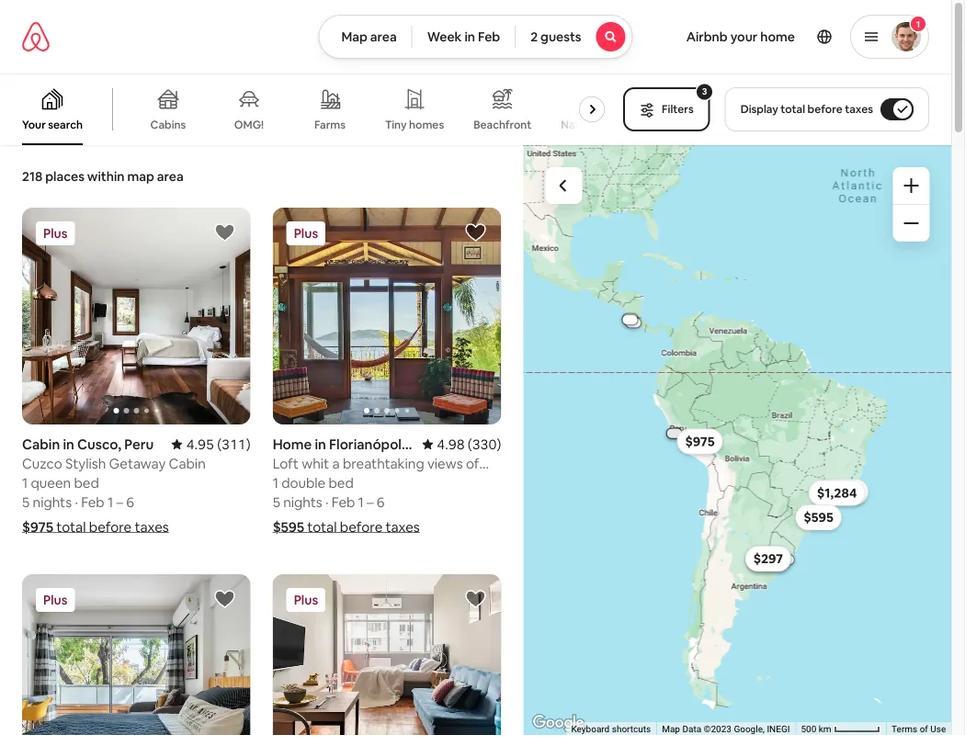 Task type: vqa. For each thing, say whether or not it's contained in the screenshot.
Map inside the button
yes



Task type: locate. For each thing, give the bounding box(es) containing it.
(311)
[[217, 436, 251, 453]]

before
[[808, 102, 843, 116], [89, 518, 132, 536], [340, 518, 383, 536]]

1 6 from the left
[[126, 493, 134, 511]]

0 vertical spatial $975
[[685, 433, 715, 450]]

1 button
[[850, 15, 929, 59]]

$975 inside "cabin in cusco, peru cuzco stylish getaway cabin 1 queen bed 5 nights · feb 1 – 6 $975 total before taxes"
[[22, 518, 53, 536]]

5 inside 1 double bed 5 nights · feb 1 – 6 $595 total before taxes
[[273, 493, 280, 511]]

0 horizontal spatial –
[[116, 493, 123, 511]]

2 bed from the left
[[329, 474, 354, 492]]

area right map
[[157, 168, 184, 185]]

1 vertical spatial $975
[[22, 518, 53, 536]]

1 horizontal spatial 6
[[377, 493, 385, 511]]

0 horizontal spatial ·
[[75, 493, 78, 511]]

google image
[[528, 712, 589, 735]]

0 horizontal spatial nights
[[33, 493, 72, 511]]

6
[[126, 493, 134, 511], [377, 493, 385, 511]]

total down "double" on the left of the page
[[307, 518, 337, 536]]

zoom out image
[[904, 216, 918, 231]]

1 horizontal spatial ·
[[325, 493, 329, 511]]

· down stylish
[[75, 493, 78, 511]]

0 horizontal spatial map
[[341, 28, 368, 45]]

within
[[87, 168, 125, 185]]

map left the week in the left top of the page
[[341, 28, 368, 45]]

0 horizontal spatial cabin
[[22, 436, 60, 453]]

tiny
[[385, 118, 407, 132]]

terms
[[892, 724, 917, 735]]

in up stylish
[[63, 436, 74, 453]]

1 horizontal spatial feb
[[332, 493, 355, 511]]

add to wishlist: cabin in cusco, peru image
[[214, 222, 236, 244]]

1 nights from the left
[[33, 493, 72, 511]]

$1,284 button
[[809, 480, 865, 506]]

0 vertical spatial area
[[370, 28, 397, 45]]

4.95 out of 5 average rating,  311 reviews image
[[172, 436, 251, 453]]

cabin in cusco, peru cuzco stylish getaway cabin 1 queen bed 5 nights · feb 1 – 6 $975 total before taxes
[[22, 436, 206, 536]]

2 horizontal spatial total
[[781, 102, 805, 116]]

nights inside 1 double bed 5 nights · feb 1 – 6 $595 total before taxes
[[283, 493, 322, 511]]

1 horizontal spatial taxes
[[386, 518, 420, 536]]

1 horizontal spatial $975
[[685, 433, 715, 450]]

4.98 (330)
[[437, 436, 501, 453]]

cusco,
[[77, 436, 121, 453]]

1 bed from the left
[[74, 474, 99, 492]]

places
[[45, 168, 84, 185]]

0 horizontal spatial area
[[157, 168, 184, 185]]

2 nights from the left
[[283, 493, 322, 511]]

1 horizontal spatial cabin
[[169, 455, 206, 473]]

guests
[[541, 28, 582, 45]]

0 horizontal spatial $975
[[22, 518, 53, 536]]

in inside button
[[465, 28, 475, 45]]

map inside button
[[341, 28, 368, 45]]

0 horizontal spatial total
[[56, 518, 86, 536]]

area
[[370, 28, 397, 45], [157, 168, 184, 185]]

double
[[281, 474, 326, 492]]

0 horizontal spatial before
[[89, 518, 132, 536]]

week in feb
[[427, 28, 500, 45]]

cabin up cuzco
[[22, 436, 60, 453]]

1 horizontal spatial area
[[370, 28, 397, 45]]

profile element
[[655, 0, 929, 74]]

terms of use link
[[892, 724, 946, 735]]

nights down "double" on the left of the page
[[283, 493, 322, 511]]

feb inside 1 double bed 5 nights · feb 1 – 6 $595 total before taxes
[[332, 493, 355, 511]]

2 – from the left
[[367, 493, 374, 511]]

$297
[[753, 551, 783, 567]]

0 vertical spatial map
[[341, 28, 368, 45]]

2 horizontal spatial before
[[808, 102, 843, 116]]

$595 down $1,284 'button'
[[803, 510, 833, 526]]

add to wishlist: home in florianópolis, brazil image
[[465, 222, 487, 244]]

taxes inside display total before taxes button
[[845, 102, 873, 116]]

0 horizontal spatial 5
[[22, 493, 30, 511]]

1 vertical spatial map
[[662, 724, 680, 735]]

map
[[341, 28, 368, 45], [662, 724, 680, 735]]

6 inside "cabin in cusco, peru cuzco stylish getaway cabin 1 queen bed 5 nights · feb 1 – 6 $975 total before taxes"
[[126, 493, 134, 511]]

week in feb button
[[412, 15, 516, 59]]

taxes
[[845, 102, 873, 116], [135, 518, 169, 536], [386, 518, 420, 536]]

total down queen
[[56, 518, 86, 536]]

1 horizontal spatial –
[[367, 493, 374, 511]]

5
[[22, 493, 30, 511], [273, 493, 280, 511]]

keyboard
[[571, 724, 610, 735]]

week
[[427, 28, 462, 45]]

2 5 from the left
[[273, 493, 280, 511]]

total
[[781, 102, 805, 116], [56, 518, 86, 536], [307, 518, 337, 536]]

1 horizontal spatial in
[[465, 28, 475, 45]]

$1,284
[[817, 485, 857, 502]]

1 inside dropdown button
[[916, 18, 920, 30]]

0 horizontal spatial 6
[[126, 493, 134, 511]]

0 horizontal spatial taxes
[[135, 518, 169, 536]]

bed inside "cabin in cusco, peru cuzco stylish getaway cabin 1 queen bed 5 nights · feb 1 – 6 $975 total before taxes"
[[74, 474, 99, 492]]

2 guests
[[531, 28, 582, 45]]

1 horizontal spatial bed
[[329, 474, 354, 492]]

0 vertical spatial in
[[465, 28, 475, 45]]

your
[[22, 118, 46, 132]]

1 vertical spatial area
[[157, 168, 184, 185]]

cuzco
[[22, 455, 62, 473]]

bed right "double" on the left of the page
[[329, 474, 354, 492]]

area left the week in the left top of the page
[[370, 28, 397, 45]]

1 horizontal spatial 5
[[273, 493, 280, 511]]

2 6 from the left
[[377, 493, 385, 511]]

· down "double" on the left of the page
[[325, 493, 329, 511]]

terms of use
[[892, 724, 946, 735]]

1
[[916, 18, 920, 30], [22, 474, 28, 492], [273, 474, 278, 492], [108, 493, 113, 511], [358, 493, 364, 511]]

1 · from the left
[[75, 493, 78, 511]]

keyboard shortcuts
[[571, 724, 651, 735]]

$975 inside button
[[685, 433, 715, 450]]

cabin
[[22, 436, 60, 453], [169, 455, 206, 473]]

0 horizontal spatial feb
[[81, 493, 104, 511]]

1 5 from the left
[[22, 493, 30, 511]]

1 horizontal spatial nights
[[283, 493, 322, 511]]

$975 button
[[677, 429, 723, 455]]

2 · from the left
[[325, 493, 329, 511]]

0 horizontal spatial in
[[63, 436, 74, 453]]

taxes inside "cabin in cusco, peru cuzco stylish getaway cabin 1 queen bed 5 nights · feb 1 – 6 $975 total before taxes"
[[135, 518, 169, 536]]

nights
[[33, 493, 72, 511], [283, 493, 322, 511]]

1 horizontal spatial $595
[[803, 510, 833, 526]]

$975
[[685, 433, 715, 450], [22, 518, 53, 536]]

in
[[465, 28, 475, 45], [63, 436, 74, 453]]

0 horizontal spatial bed
[[74, 474, 99, 492]]

km
[[819, 724, 831, 735]]

· inside "cabin in cusco, peru cuzco stylish getaway cabin 1 queen bed 5 nights · feb 1 – 6 $975 total before taxes"
[[75, 493, 78, 511]]

1 horizontal spatial total
[[307, 518, 337, 536]]

none search field containing map area
[[318, 15, 633, 59]]

2 horizontal spatial feb
[[478, 28, 500, 45]]

$595 inside button
[[803, 510, 833, 526]]

1 vertical spatial in
[[63, 436, 74, 453]]

in right the week in the left top of the page
[[465, 28, 475, 45]]

bed
[[74, 474, 99, 492], [329, 474, 354, 492]]

nights down queen
[[33, 493, 72, 511]]

total right display
[[781, 102, 805, 116]]

map area button
[[318, 15, 413, 59]]

map left data
[[662, 724, 680, 735]]

total inside 1 double bed 5 nights · feb 1 – 6 $595 total before taxes
[[307, 518, 337, 536]]

group
[[0, 74, 635, 145], [22, 208, 251, 425], [273, 208, 501, 425], [22, 575, 251, 735], [273, 575, 501, 735]]

–
[[116, 493, 123, 511], [367, 493, 374, 511]]

feb
[[478, 28, 500, 45], [81, 493, 104, 511], [332, 493, 355, 511]]

0 horizontal spatial $595
[[273, 518, 304, 536]]

cabin down 4.95
[[169, 455, 206, 473]]

None search field
[[318, 15, 633, 59]]

$531
[[754, 551, 782, 568]]

before inside "cabin in cusco, peru cuzco stylish getaway cabin 1 queen bed 5 nights · feb 1 – 6 $975 total before taxes"
[[89, 518, 132, 536]]

1 horizontal spatial map
[[662, 724, 680, 735]]

omg!
[[234, 118, 264, 132]]

total inside "cabin in cusco, peru cuzco stylish getaway cabin 1 queen bed 5 nights · feb 1 – 6 $975 total before taxes"
[[56, 518, 86, 536]]

of
[[920, 724, 928, 735]]

·
[[75, 493, 78, 511], [325, 493, 329, 511]]

national
[[561, 117, 604, 132]]

$595 down "double" on the left of the page
[[273, 518, 304, 536]]

4.98 out of 5 average rating,  330 reviews image
[[422, 436, 501, 453]]

2 horizontal spatial taxes
[[845, 102, 873, 116]]

1 horizontal spatial before
[[340, 518, 383, 536]]

data
[[682, 724, 701, 735]]

bed down stylish
[[74, 474, 99, 492]]

parks
[[607, 117, 635, 132]]

add to wishlist: apartment in palermo, argentina image
[[214, 589, 236, 611]]

$595
[[803, 510, 833, 526], [273, 518, 304, 536]]

1 – from the left
[[116, 493, 123, 511]]

in inside "cabin in cusco, peru cuzco stylish getaway cabin 1 queen bed 5 nights · feb 1 – 6 $975 total before taxes"
[[63, 436, 74, 453]]



Task type: describe. For each thing, give the bounding box(es) containing it.
beachfront
[[474, 118, 532, 132]]

map data ©2023 google, inegi
[[662, 724, 790, 735]]

6 inside 1 double bed 5 nights · feb 1 – 6 $595 total before taxes
[[377, 493, 385, 511]]

map for map area
[[341, 28, 368, 45]]

tiny homes
[[385, 118, 444, 132]]

getaway
[[109, 455, 166, 473]]

your search
[[22, 118, 83, 132]]

map for map data ©2023 google, inegi
[[662, 724, 680, 735]]

feb inside button
[[478, 28, 500, 45]]

homes
[[409, 118, 444, 132]]

display
[[741, 102, 778, 116]]

area inside button
[[370, 28, 397, 45]]

filters
[[662, 102, 694, 116]]

total inside button
[[781, 102, 805, 116]]

$257 button
[[745, 546, 791, 572]]

airbnb your home
[[686, 28, 795, 45]]

farms
[[314, 118, 346, 132]]

$592 button
[[822, 479, 868, 505]]

before inside 1 double bed 5 nights · feb 1 – 6 $595 total before taxes
[[340, 518, 383, 536]]

$595 inside 1 double bed 5 nights · feb 1 – 6 $595 total before taxes
[[273, 518, 304, 536]]

airbnb your home link
[[675, 17, 806, 56]]

0 vertical spatial cabin
[[22, 436, 60, 453]]

shortcuts
[[612, 724, 651, 735]]

218
[[22, 168, 43, 185]]

nights inside "cabin in cusco, peru cuzco stylish getaway cabin 1 queen bed 5 nights · feb 1 – 6 $975 total before taxes"
[[33, 493, 72, 511]]

4.95 (311)
[[186, 436, 251, 453]]

home
[[761, 28, 795, 45]]

add to wishlist: apartment in rio de janeiro, brazil image
[[465, 589, 487, 611]]

5 inside "cabin in cusco, peru cuzco stylish getaway cabin 1 queen bed 5 nights · feb 1 – 6 $975 total before taxes"
[[22, 493, 30, 511]]

airbnb
[[686, 28, 728, 45]]

cabins
[[150, 118, 186, 132]]

stylish
[[65, 455, 106, 473]]

2 guests button
[[515, 15, 633, 59]]

your
[[731, 28, 758, 45]]

use
[[930, 724, 946, 735]]

in for week
[[465, 28, 475, 45]]

map
[[127, 168, 154, 185]]

$297 button
[[745, 546, 791, 572]]

display total before taxes
[[741, 102, 873, 116]]

$595 button
[[795, 505, 842, 531]]

$592
[[830, 484, 860, 500]]

before inside button
[[808, 102, 843, 116]]

national parks
[[561, 117, 635, 132]]

in for cabin
[[63, 436, 74, 453]]

zoom in image
[[904, 178, 918, 193]]

· inside 1 double bed 5 nights · feb 1 – 6 $595 total before taxes
[[325, 493, 329, 511]]

1 double bed 5 nights · feb 1 – 6 $595 total before taxes
[[273, 474, 420, 536]]

4.95
[[186, 436, 214, 453]]

queen
[[31, 474, 71, 492]]

map area
[[341, 28, 397, 45]]

inegi
[[767, 724, 790, 735]]

feb inside "cabin in cusco, peru cuzco stylish getaway cabin 1 queen bed 5 nights · feb 1 – 6 $975 total before taxes"
[[81, 493, 104, 511]]

group containing national parks
[[0, 74, 635, 145]]

(330)
[[468, 436, 501, 453]]

peru
[[124, 436, 154, 453]]

google map
showing 34 stays. region
[[523, 145, 952, 735]]

©2023
[[704, 724, 732, 735]]

filters button
[[623, 87, 710, 131]]

500
[[801, 724, 816, 735]]

2
[[531, 28, 538, 45]]

– inside 1 double bed 5 nights · feb 1 – 6 $595 total before taxes
[[367, 493, 374, 511]]

1 vertical spatial cabin
[[169, 455, 206, 473]]

3
[[702, 85, 707, 97]]

taxes inside 1 double bed 5 nights · feb 1 – 6 $595 total before taxes
[[386, 518, 420, 536]]

218 places within map area
[[22, 168, 184, 185]]

google,
[[734, 724, 765, 735]]

bed inside 1 double bed 5 nights · feb 1 – 6 $595 total before taxes
[[329, 474, 354, 492]]

500 km button
[[795, 723, 886, 735]]

$257
[[753, 551, 783, 567]]

500 km
[[801, 724, 834, 735]]

search
[[48, 118, 83, 132]]

$531 button
[[746, 546, 791, 572]]

4.98
[[437, 436, 465, 453]]

keyboard shortcuts button
[[571, 723, 651, 735]]

– inside "cabin in cusco, peru cuzco stylish getaway cabin 1 queen bed 5 nights · feb 1 – 6 $975 total before taxes"
[[116, 493, 123, 511]]

display total before taxes button
[[725, 87, 929, 131]]



